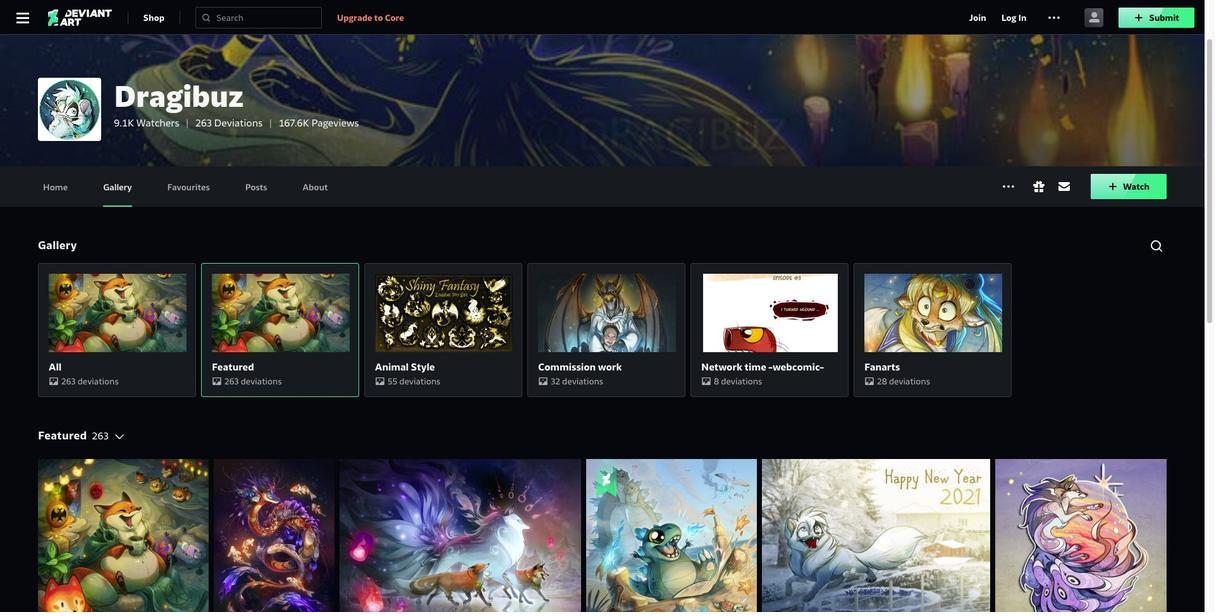 Task type: describe. For each thing, give the bounding box(es) containing it.
banner containing shop
[[0, 0, 1205, 35]]

fanarts
[[865, 361, 901, 373]]

join
[[970, 12, 987, 23]]

upgrade to core
[[337, 12, 404, 23]]

1 vertical spatial gallery
[[38, 239, 77, 252]]

8 deviations
[[714, 376, 763, 387]]

commission work
[[538, 361, 622, 373]]

watch button
[[1092, 174, 1167, 199]]

28
[[878, 376, 888, 387]]

webcomic-
[[773, 361, 824, 373]]

263 deviations for all
[[61, 376, 119, 387]]

favourites link
[[167, 166, 210, 207]]

network time - episode #03 image
[[702, 274, 840, 352]]

shop link
[[143, 7, 165, 28]]

32
[[551, 376, 561, 387]]

-
[[769, 361, 773, 373]]

posts link
[[245, 166, 267, 207]]

in
[[1019, 12, 1027, 23]]

55
[[388, 376, 398, 387]]

pop culture is good ! image for featured
[[212, 274, 350, 352]]

about link
[[303, 166, 328, 207]]

log in
[[1002, 12, 1027, 23]]

core
[[385, 12, 404, 23]]

walking through the lights image
[[340, 459, 582, 613]]

join link
[[970, 10, 987, 25]]

shiny fantasy - hard enamel pin set image
[[375, 274, 513, 352]]

for you, my queen image
[[538, 274, 676, 352]]

home link
[[43, 166, 68, 207]]

animal
[[375, 361, 409, 373]]

28 deviations
[[878, 376, 931, 387]]

pop culture is good ! image for all
[[49, 274, 187, 352]]

263 deviations for featured
[[225, 376, 282, 387]]

featured 263
[[38, 429, 109, 443]]

posts
[[245, 182, 267, 193]]

Search text field
[[216, 11, 316, 24]]

dragibuz's avatar image
[[38, 78, 101, 141]]

time
[[745, 361, 767, 373]]



Task type: vqa. For each thing, say whether or not it's contained in the screenshot.


Task type: locate. For each thing, give the bounding box(es) containing it.
deviations for all
[[78, 376, 119, 387]]

0 horizontal spatial 263 deviations
[[61, 376, 119, 387]]

pop culture is good ! image
[[49, 274, 187, 352], [212, 274, 350, 352], [38, 459, 209, 613]]

1 horizontal spatial featured
[[212, 361, 254, 373]]

all
[[49, 361, 62, 373]]

deviations for animal style
[[400, 376, 441, 387]]

6 deviations from the left
[[890, 376, 931, 387]]

upgrade to core link
[[337, 10, 404, 25]]

0 horizontal spatial gallery
[[38, 239, 77, 252]]

3 deviations from the left
[[400, 376, 441, 387]]

gallery
[[103, 182, 132, 193], [38, 239, 77, 252]]

5 deviations from the left
[[722, 376, 763, 387]]

koi dragon party image
[[214, 459, 335, 613]]

work
[[598, 361, 622, 373]]

what does the sailorfox say ? image
[[865, 274, 1003, 352]]

animal style
[[375, 361, 435, 373]]

upgrade
[[337, 12, 373, 23]]

about
[[303, 182, 328, 193]]

star kitsune image
[[996, 459, 1167, 613]]

deviations for network time -webcomic-
[[722, 376, 763, 387]]

deviations for fanarts
[[890, 376, 931, 387]]

watch
[[1124, 181, 1150, 192]]

9.1k
[[114, 117, 134, 129]]

1 vertical spatial featured
[[38, 429, 87, 443]]

gallery link
[[103, 166, 132, 207]]

commission
[[538, 361, 596, 373]]

submit
[[1150, 12, 1180, 23]]

network time -webcomic-
[[702, 361, 824, 373]]

happy new year ! image
[[763, 459, 991, 613]]

pageviews
[[312, 117, 359, 129]]

like a boss ! image
[[587, 459, 757, 613]]

log
[[1002, 12, 1017, 23]]

featured for featured
[[212, 361, 254, 373]]

deviations
[[78, 376, 119, 387], [241, 376, 282, 387], [400, 376, 441, 387], [563, 376, 604, 387], [722, 376, 763, 387], [890, 376, 931, 387]]

1 deviations from the left
[[78, 376, 119, 387]]

banner
[[0, 0, 1205, 35]]

55 deviations
[[388, 376, 441, 387]]

2 263 deviations from the left
[[225, 376, 282, 387]]

deviations for commission work
[[563, 376, 604, 387]]

featured
[[212, 361, 254, 373], [38, 429, 87, 443]]

263 inside featured 263
[[92, 430, 109, 442]]

0 vertical spatial gallery
[[103, 182, 132, 193]]

2 deviations from the left
[[241, 376, 282, 387]]

gallery right home
[[103, 182, 132, 193]]

8
[[714, 376, 720, 387]]

1 263 deviations from the left
[[61, 376, 119, 387]]

263 deviations
[[61, 376, 119, 387], [225, 376, 282, 387]]

watchers
[[136, 117, 179, 129]]

log in link
[[1002, 10, 1027, 25]]

style
[[411, 361, 435, 373]]

to
[[374, 12, 383, 23]]

263 deviations
[[196, 117, 263, 129]]

9.1k watchers
[[114, 117, 179, 129]]

shop
[[143, 12, 165, 23]]

network
[[702, 361, 743, 373]]

gallery down home
[[38, 239, 77, 252]]

home
[[43, 182, 68, 193]]

submit button
[[1120, 7, 1195, 28]]

167.6k
[[279, 117, 309, 129]]

167.6k pageviews
[[279, 117, 359, 129]]

32 deviations
[[551, 376, 604, 387]]

0 horizontal spatial featured
[[38, 429, 87, 443]]

4 deviations from the left
[[563, 376, 604, 387]]

1 horizontal spatial gallery
[[103, 182, 132, 193]]

1 horizontal spatial 263 deviations
[[225, 376, 282, 387]]

deviations for featured
[[241, 376, 282, 387]]

deviations
[[214, 117, 263, 129]]

favourites
[[167, 182, 210, 193]]

263
[[196, 117, 212, 129], [61, 376, 76, 387], [225, 376, 239, 387], [92, 430, 109, 442]]

0 vertical spatial featured
[[212, 361, 254, 373]]

featured for featured 263
[[38, 429, 87, 443]]



